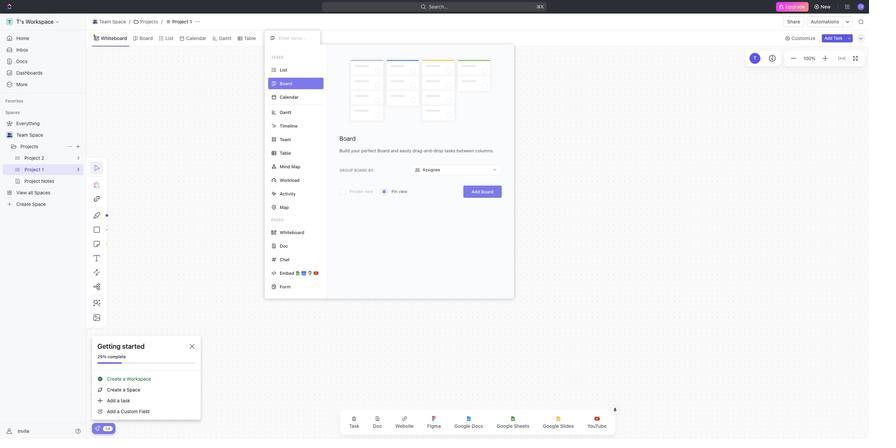 Task type: vqa. For each thing, say whether or not it's contained in the screenshot.
TASK 3
no



Task type: locate. For each thing, give the bounding box(es) containing it.
team space up whiteboard 'link'
[[99, 19, 126, 24]]

1 horizontal spatial projects
[[140, 19, 158, 24]]

list down project 1 link
[[165, 35, 174, 41]]

google docs button
[[449, 412, 489, 433]]

0 vertical spatial task
[[834, 35, 843, 41]]

create up add a task
[[107, 387, 122, 393]]

add down add a task
[[107, 409, 116, 415]]

a left task
[[117, 398, 120, 404]]

group board by:
[[340, 168, 374, 172]]

table up the mind
[[280, 150, 291, 156]]

1 vertical spatial projects
[[20, 144, 38, 149]]

add left task
[[107, 398, 116, 404]]

0 vertical spatial table
[[244, 35, 256, 41]]

workspace
[[127, 376, 151, 382]]

google left slides
[[543, 423, 559, 429]]

team right user group icon
[[99, 19, 111, 24]]

2 vertical spatial space
[[127, 387, 140, 393]]

1 horizontal spatial team
[[99, 19, 111, 24]]

a up create a space
[[123, 376, 125, 382]]

1 horizontal spatial doc
[[373, 423, 382, 429]]

add
[[825, 35, 833, 41], [472, 189, 480, 195], [107, 398, 116, 404], [107, 409, 116, 415]]

0 horizontal spatial doc
[[280, 243, 288, 249]]

1 horizontal spatial /
[[161, 19, 163, 24]]

0 vertical spatial docs
[[16, 58, 28, 64]]

1 vertical spatial list
[[280, 67, 287, 73]]

1 / from the left
[[129, 19, 130, 24]]

team space right user group image
[[16, 132, 43, 138]]

1 vertical spatial table
[[280, 150, 291, 156]]

1 vertical spatial whiteboard
[[280, 230, 304, 235]]

inbox
[[16, 47, 28, 53]]

tree containing team space
[[3, 118, 84, 210]]

0 horizontal spatial table
[[244, 35, 256, 41]]

whiteboard link
[[100, 33, 127, 43]]

1 horizontal spatial gantt
[[280, 110, 292, 115]]

0 vertical spatial list
[[165, 35, 174, 41]]

gantt
[[219, 35, 231, 41], [280, 110, 292, 115]]

add task
[[825, 35, 843, 41]]

list down the tasks
[[280, 67, 287, 73]]

0 horizontal spatial map
[[280, 205, 289, 210]]

0 vertical spatial create
[[107, 376, 122, 382]]

0 horizontal spatial task
[[349, 423, 360, 429]]

team down the timeline
[[280, 137, 291, 142]]

1 horizontal spatial task
[[834, 35, 843, 41]]

0 horizontal spatial team space
[[16, 132, 43, 138]]

table link
[[243, 33, 256, 43]]

a for custom
[[117, 409, 120, 415]]

customize
[[792, 35, 816, 41]]

view right pin
[[399, 189, 407, 194]]

a up task
[[123, 387, 125, 393]]

space down create a workspace
[[127, 387, 140, 393]]

gantt up the timeline
[[280, 110, 292, 115]]

calendar
[[186, 35, 206, 41], [280, 94, 299, 100]]

0 horizontal spatial space
[[29, 132, 43, 138]]

list
[[165, 35, 174, 41], [280, 67, 287, 73]]

0 vertical spatial whiteboard
[[101, 35, 127, 41]]

map down activity
[[280, 205, 289, 210]]

25% complete
[[97, 355, 126, 360]]

3 google from the left
[[543, 423, 559, 429]]

gantt left table link
[[219, 35, 231, 41]]

form
[[280, 284, 291, 290]]

0 vertical spatial space
[[112, 19, 126, 24]]

1 create from the top
[[107, 376, 122, 382]]

add down the assignee dropdown button at top
[[472, 189, 480, 195]]

0 vertical spatial calendar
[[186, 35, 206, 41]]

getting
[[97, 343, 121, 350]]

task down 'automations' button
[[834, 35, 843, 41]]

view button
[[265, 30, 287, 46]]

0 horizontal spatial projects
[[20, 144, 38, 149]]

and-
[[424, 148, 434, 154]]

calendar down 1
[[186, 35, 206, 41]]

0 horizontal spatial view
[[364, 189, 373, 194]]

doc button
[[368, 412, 387, 433]]

google sheets button
[[491, 412, 535, 433]]

2 horizontal spatial space
[[127, 387, 140, 393]]

1 horizontal spatial google
[[497, 423, 513, 429]]

create up create a space
[[107, 376, 122, 382]]

new
[[821, 4, 831, 10]]

columns.
[[476, 148, 494, 154]]

0 horizontal spatial whiteboard
[[101, 35, 127, 41]]

doc up chat
[[280, 243, 288, 249]]

1 vertical spatial projects link
[[20, 141, 65, 152]]

map right the mind
[[291, 164, 300, 169]]

1 google from the left
[[455, 423, 471, 429]]

add down 'automations' button
[[825, 35, 833, 41]]

calendar up the timeline
[[280, 94, 299, 100]]

0 horizontal spatial team space link
[[16, 130, 82, 141]]

view right private
[[364, 189, 373, 194]]

board
[[140, 35, 153, 41], [340, 135, 356, 142], [378, 148, 390, 154], [481, 189, 494, 195]]

docs
[[16, 58, 28, 64], [472, 423, 483, 429]]

pages
[[271, 218, 284, 222]]

whiteboard left board link
[[101, 35, 127, 41]]

1 horizontal spatial space
[[112, 19, 126, 24]]

your
[[351, 148, 360, 154]]

table right gantt link
[[244, 35, 256, 41]]

2 create from the top
[[107, 387, 122, 393]]

0 vertical spatial team space link
[[91, 18, 128, 26]]

figma
[[427, 423, 441, 429]]

a down add a task
[[117, 409, 120, 415]]

google left sheets at the bottom right of the page
[[497, 423, 513, 429]]

1 view from the left
[[364, 189, 373, 194]]

2 view from the left
[[399, 189, 407, 194]]

google
[[455, 423, 471, 429], [497, 423, 513, 429], [543, 423, 559, 429]]

assignee
[[423, 167, 440, 173]]

team
[[99, 19, 111, 24], [16, 132, 28, 138], [280, 137, 291, 142]]

0 horizontal spatial gantt
[[219, 35, 231, 41]]

favorites
[[5, 98, 23, 104]]

view for pin view
[[399, 189, 407, 194]]

dashboards
[[16, 70, 43, 76]]

doc right task button at left
[[373, 423, 382, 429]]

google inside button
[[543, 423, 559, 429]]

google right figma
[[455, 423, 471, 429]]

0 horizontal spatial google
[[455, 423, 471, 429]]

1
[[190, 19, 192, 24]]

tree inside the sidebar navigation
[[3, 118, 84, 210]]

1 vertical spatial calendar
[[280, 94, 299, 100]]

0 horizontal spatial team
[[16, 132, 28, 138]]

1 horizontal spatial projects link
[[132, 18, 160, 26]]

board
[[354, 168, 367, 172]]

gantt link
[[218, 33, 231, 43]]

team right user group image
[[16, 132, 28, 138]]

doc inside button
[[373, 423, 382, 429]]

add inside "button"
[[825, 35, 833, 41]]

custom
[[121, 409, 138, 415]]

1 vertical spatial team space
[[16, 132, 43, 138]]

2 horizontal spatial google
[[543, 423, 559, 429]]

space
[[112, 19, 126, 24], [29, 132, 43, 138], [127, 387, 140, 393]]

sheets
[[514, 423, 530, 429]]

search...
[[429, 4, 448, 10]]

/
[[129, 19, 130, 24], [161, 19, 163, 24]]

1 horizontal spatial whiteboard
[[280, 230, 304, 235]]

2 google from the left
[[497, 423, 513, 429]]

projects link
[[132, 18, 160, 26], [20, 141, 65, 152]]

1 horizontal spatial docs
[[472, 423, 483, 429]]

add for add board
[[472, 189, 480, 195]]

create for create a space
[[107, 387, 122, 393]]

1 horizontal spatial view
[[399, 189, 407, 194]]

build your perfect board and easily drag-and-drop tasks between columns.
[[340, 148, 494, 154]]

create for create a workspace
[[107, 376, 122, 382]]

add task button
[[822, 34, 846, 42]]

0 vertical spatial team space
[[99, 19, 126, 24]]

1 vertical spatial docs
[[472, 423, 483, 429]]

space up whiteboard 'link'
[[112, 19, 126, 24]]

inbox link
[[3, 44, 84, 55]]

google for google slides
[[543, 423, 559, 429]]

0 horizontal spatial docs
[[16, 58, 28, 64]]

a for task
[[117, 398, 120, 404]]

doc
[[280, 243, 288, 249], [373, 423, 382, 429]]

0 horizontal spatial projects link
[[20, 141, 65, 152]]

google for google docs
[[455, 423, 471, 429]]

0 vertical spatial map
[[291, 164, 300, 169]]

1 vertical spatial create
[[107, 387, 122, 393]]

whiteboard down pages at the left of the page
[[280, 230, 304, 235]]

onboarding checklist button image
[[95, 426, 100, 432]]

0 horizontal spatial /
[[129, 19, 130, 24]]

1 vertical spatial team space link
[[16, 130, 82, 141]]

1 vertical spatial doc
[[373, 423, 382, 429]]

0 vertical spatial doc
[[280, 243, 288, 249]]

space right user group image
[[29, 132, 43, 138]]

1 horizontal spatial list
[[280, 67, 287, 73]]

tasks
[[271, 55, 283, 59]]

view
[[273, 35, 284, 41]]

1 vertical spatial task
[[349, 423, 360, 429]]

add for add a custom field
[[107, 409, 116, 415]]

Enter name... field
[[278, 35, 315, 41]]

youtube button
[[582, 412, 612, 433]]

google slides
[[543, 423, 574, 429]]

tree
[[3, 118, 84, 210]]

team space
[[99, 19, 126, 24], [16, 132, 43, 138]]

calendar link
[[185, 33, 206, 43]]

0 horizontal spatial list
[[165, 35, 174, 41]]

1 vertical spatial space
[[29, 132, 43, 138]]

mind map
[[280, 164, 300, 169]]

map
[[291, 164, 300, 169], [280, 205, 289, 210]]

whiteboard
[[101, 35, 127, 41], [280, 230, 304, 235]]

task left the doc button
[[349, 423, 360, 429]]

100%
[[804, 56, 816, 61]]

projects
[[140, 19, 158, 24], [20, 144, 38, 149]]

1 vertical spatial gantt
[[280, 110, 292, 115]]

google sheets
[[497, 423, 530, 429]]

website
[[396, 423, 414, 429]]



Task type: describe. For each thing, give the bounding box(es) containing it.
2 horizontal spatial team
[[280, 137, 291, 142]]

team inside the sidebar navigation
[[16, 132, 28, 138]]

projects inside the sidebar navigation
[[20, 144, 38, 149]]

upgrade link
[[776, 2, 809, 12]]

user group image
[[7, 133, 12, 137]]

slides
[[560, 423, 574, 429]]

add a task
[[107, 398, 130, 404]]

0 vertical spatial projects link
[[132, 18, 160, 26]]

mind
[[280, 164, 290, 169]]

1 vertical spatial map
[[280, 205, 289, 210]]

timeline
[[280, 123, 298, 129]]

new button
[[812, 1, 835, 12]]

invite
[[18, 428, 29, 434]]

docs inside docs link
[[16, 58, 28, 64]]

list link
[[164, 33, 174, 43]]

started
[[122, 343, 145, 350]]

favorites button
[[3, 97, 26, 105]]

a for workspace
[[123, 376, 125, 382]]

share button
[[783, 16, 805, 27]]

1 horizontal spatial table
[[280, 150, 291, 156]]

1 horizontal spatial calendar
[[280, 94, 299, 100]]

t
[[754, 55, 757, 61]]

view for private view
[[364, 189, 373, 194]]

1 horizontal spatial team space
[[99, 19, 126, 24]]

project 1
[[172, 19, 192, 24]]

docs link
[[3, 56, 84, 67]]

customize button
[[783, 33, 818, 43]]

add a custom field
[[107, 409, 150, 415]]

sidebar navigation
[[0, 14, 87, 439]]

google slides button
[[538, 412, 579, 433]]

getting started
[[97, 343, 145, 350]]

add for add a task
[[107, 398, 116, 404]]

spaces
[[5, 110, 20, 115]]

chat
[[280, 257, 290, 262]]

private view
[[350, 189, 373, 194]]

workload
[[280, 177, 300, 183]]

1/4
[[105, 427, 110, 431]]

embed
[[280, 270, 294, 276]]

google docs
[[455, 423, 483, 429]]

google for google sheets
[[497, 423, 513, 429]]

share
[[788, 19, 801, 24]]

website button
[[390, 412, 419, 433]]

project 1 link
[[164, 18, 194, 26]]

activity
[[280, 191, 296, 196]]

project
[[172, 19, 188, 24]]

add board
[[472, 189, 494, 195]]

task inside button
[[349, 423, 360, 429]]

figma button
[[422, 412, 446, 433]]

perfect
[[361, 148, 376, 154]]

drop
[[434, 148, 443, 154]]

drag-
[[413, 148, 424, 154]]

close image
[[190, 344, 195, 349]]

between
[[457, 148, 474, 154]]

2 / from the left
[[161, 19, 163, 24]]

by:
[[368, 168, 374, 172]]

view button
[[265, 33, 287, 43]]

pin view
[[392, 189, 407, 194]]

tasks
[[445, 148, 455, 154]]

create a workspace
[[107, 376, 151, 382]]

1 horizontal spatial team space link
[[91, 18, 128, 26]]

private
[[350, 189, 363, 194]]

⌘k
[[537, 4, 544, 10]]

board link
[[138, 33, 153, 43]]

complete
[[108, 355, 126, 360]]

whiteboard inside 'link'
[[101, 35, 127, 41]]

0 vertical spatial gantt
[[219, 35, 231, 41]]

task
[[121, 398, 130, 404]]

a for space
[[123, 387, 125, 393]]

pin
[[392, 189, 398, 194]]

0 horizontal spatial calendar
[[186, 35, 206, 41]]

field
[[139, 409, 150, 415]]

easily
[[400, 148, 412, 154]]

assignee button
[[410, 165, 502, 176]]

space inside the sidebar navigation
[[29, 132, 43, 138]]

onboarding checklist button element
[[95, 426, 100, 432]]

home
[[16, 35, 29, 41]]

and
[[391, 148, 399, 154]]

automations
[[811, 19, 839, 24]]

home link
[[3, 33, 84, 44]]

build
[[340, 148, 350, 154]]

task button
[[344, 412, 365, 433]]

team space inside the sidebar navigation
[[16, 132, 43, 138]]

create a space
[[107, 387, 140, 393]]

0 vertical spatial projects
[[140, 19, 158, 24]]

dashboards link
[[3, 68, 84, 78]]

task inside "button"
[[834, 35, 843, 41]]

youtube
[[588, 423, 607, 429]]

docs inside google docs button
[[472, 423, 483, 429]]

25%
[[97, 355, 107, 360]]

upgrade
[[786, 4, 805, 10]]

automations button
[[808, 17, 843, 27]]

100% button
[[802, 54, 817, 62]]

add for add task
[[825, 35, 833, 41]]

user group image
[[93, 20, 97, 23]]

1 horizontal spatial map
[[291, 164, 300, 169]]

group
[[340, 168, 353, 172]]



